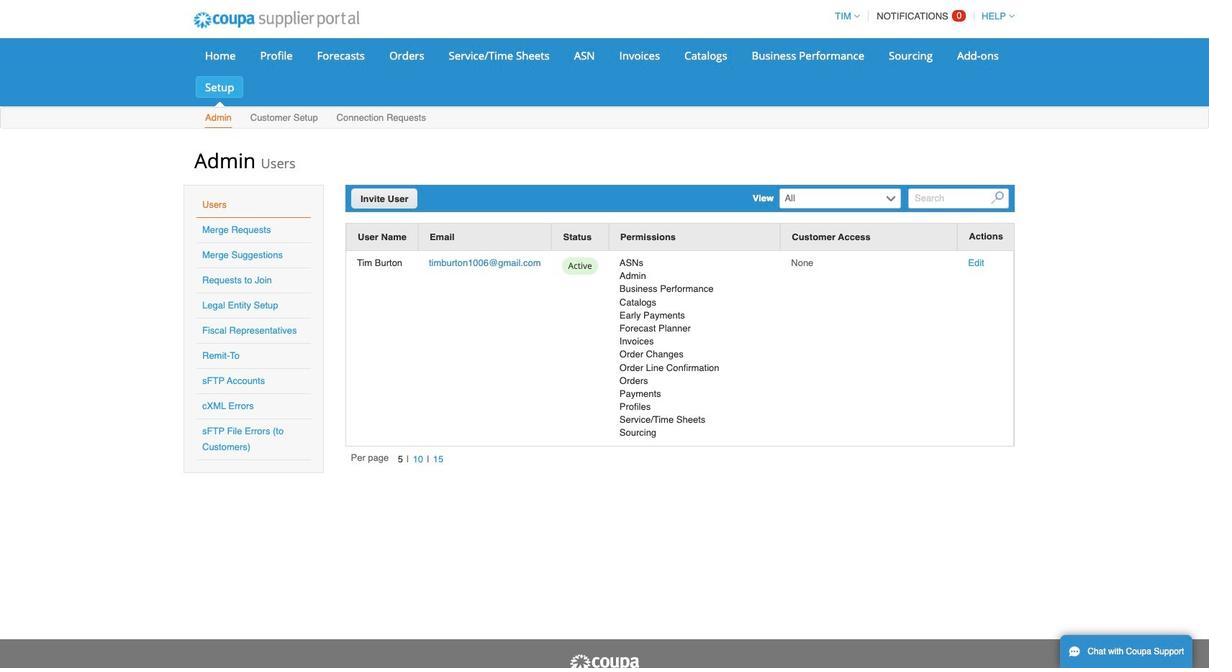 Task type: describe. For each thing, give the bounding box(es) containing it.
1 vertical spatial coupa supplier portal image
[[569, 654, 641, 669]]

1 vertical spatial navigation
[[351, 452, 447, 468]]

search image
[[992, 192, 1005, 205]]

1 horizontal spatial navigation
[[829, 2, 1015, 30]]

Search text field
[[909, 189, 1009, 209]]



Task type: vqa. For each thing, say whether or not it's contained in the screenshot.
Search text field
yes



Task type: locate. For each thing, give the bounding box(es) containing it.
coupa supplier portal image
[[184, 2, 369, 38], [569, 654, 641, 669]]

0 vertical spatial coupa supplier portal image
[[184, 2, 369, 38]]

1 horizontal spatial coupa supplier portal image
[[569, 654, 641, 669]]

0 vertical spatial navigation
[[829, 2, 1015, 30]]

0 horizontal spatial coupa supplier portal image
[[184, 2, 369, 38]]

None text field
[[781, 189, 883, 208]]

0 horizontal spatial navigation
[[351, 452, 447, 468]]

navigation
[[829, 2, 1015, 30], [351, 452, 447, 468]]



